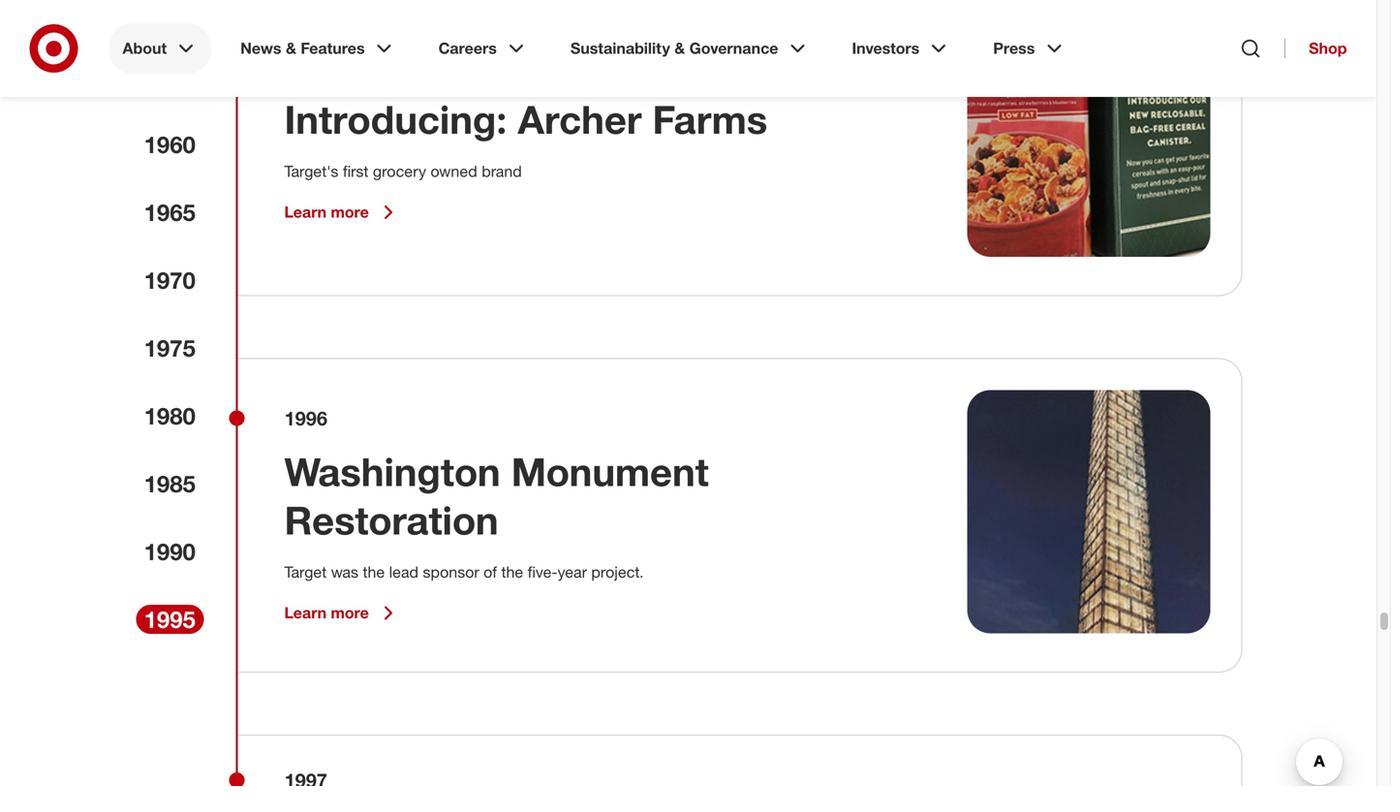 Task type: describe. For each thing, give the bounding box(es) containing it.
a tall building with many windows image
[[968, 390, 1211, 633]]

introducing: archer farms button
[[284, 95, 768, 144]]

introducing: archer farms
[[284, 96, 768, 143]]

more for washington monument restoration
[[331, 604, 369, 622]]

target was the lead sponsor of the five-year project.
[[284, 563, 644, 582]]

shop link
[[1285, 39, 1348, 58]]

1995 link
[[136, 605, 204, 634]]

restoration
[[284, 496, 499, 544]]

1 the from the left
[[363, 563, 385, 582]]

1980 link
[[136, 401, 204, 430]]

introducing:
[[284, 96, 507, 143]]

of
[[484, 563, 497, 582]]

about
[[123, 39, 167, 58]]

owned
[[431, 162, 478, 181]]

learn more for washington monument restoration
[[284, 604, 369, 622]]

news
[[240, 39, 282, 58]]

graphical user interface image
[[968, 14, 1211, 257]]

1975 link
[[136, 333, 204, 362]]

1990
[[144, 537, 196, 566]]

learn more for introducing: archer farms
[[284, 203, 369, 222]]

1980
[[144, 402, 196, 430]]

more for introducing: archer farms
[[331, 203, 369, 222]]

1985 link
[[136, 469, 204, 498]]

1985
[[144, 470, 196, 498]]

lead
[[389, 563, 419, 582]]

grocery
[[373, 162, 426, 181]]

& for governance
[[675, 39, 685, 58]]

investors
[[852, 39, 920, 58]]

shop
[[1309, 39, 1348, 58]]

sustainability & governance
[[571, 39, 779, 58]]

target's first grocery owned brand
[[284, 162, 522, 181]]

sponsor
[[423, 563, 479, 582]]

1960 link
[[136, 130, 204, 159]]

year
[[558, 563, 587, 582]]

washington
[[284, 448, 501, 495]]

learn more button for introducing: archer farms
[[284, 201, 400, 224]]

was
[[331, 563, 359, 582]]



Task type: locate. For each thing, give the bounding box(es) containing it.
sustainability & governance link
[[557, 23, 823, 74]]

2 the from the left
[[502, 563, 524, 582]]

1 learn more button from the top
[[284, 201, 400, 224]]

1970
[[144, 266, 196, 294]]

five-
[[528, 563, 558, 582]]

2 learn more from the top
[[284, 604, 369, 622]]

news & features link
[[227, 23, 410, 74]]

& right the news
[[286, 39, 296, 58]]

learn more button down first
[[284, 201, 400, 224]]

2 more from the top
[[331, 604, 369, 622]]

0 vertical spatial more
[[331, 203, 369, 222]]

learn more down the target's
[[284, 203, 369, 222]]

& left governance
[[675, 39, 685, 58]]

press link
[[980, 23, 1080, 74]]

1 horizontal spatial the
[[502, 563, 524, 582]]

news & features
[[240, 39, 365, 58]]

1965 link
[[136, 198, 204, 227]]

governance
[[690, 39, 779, 58]]

&
[[286, 39, 296, 58], [675, 39, 685, 58]]

first
[[343, 162, 369, 181]]

2 learn more button from the top
[[284, 602, 400, 625]]

learn for washington monument restoration
[[284, 604, 327, 622]]

monument
[[511, 448, 709, 495]]

1990 link
[[136, 537, 204, 566]]

1965
[[144, 198, 196, 226]]

1975
[[144, 334, 196, 362]]

project.
[[592, 563, 644, 582]]

1 vertical spatial more
[[331, 604, 369, 622]]

1970 link
[[136, 266, 204, 295]]

learn for introducing: archer farms
[[284, 203, 327, 222]]

sustainability
[[571, 39, 670, 58]]

& for features
[[286, 39, 296, 58]]

press
[[994, 39, 1035, 58]]

target's
[[284, 162, 339, 181]]

1 & from the left
[[286, 39, 296, 58]]

1 vertical spatial learn more
[[284, 604, 369, 622]]

the right the "was" on the bottom left of page
[[363, 563, 385, 582]]

1960
[[144, 130, 196, 158]]

the right of
[[502, 563, 524, 582]]

2 learn from the top
[[284, 604, 327, 622]]

1 vertical spatial learn more button
[[284, 602, 400, 625]]

careers
[[439, 39, 497, 58]]

0 vertical spatial learn more
[[284, 203, 369, 222]]

1995
[[144, 605, 196, 633]]

more
[[331, 203, 369, 222], [331, 604, 369, 622]]

about link
[[109, 23, 211, 74]]

learn
[[284, 203, 327, 222], [284, 604, 327, 622]]

1 more from the top
[[331, 203, 369, 222]]

learn more
[[284, 203, 369, 222], [284, 604, 369, 622]]

washington monument restoration
[[284, 448, 709, 544]]

2 & from the left
[[675, 39, 685, 58]]

more down the "was" on the bottom left of page
[[331, 604, 369, 622]]

learn more button
[[284, 201, 400, 224], [284, 602, 400, 625]]

investors link
[[839, 23, 965, 74]]

learn down the "target"
[[284, 604, 327, 622]]

washington monument restoration button
[[284, 448, 921, 544]]

archer
[[518, 96, 642, 143]]

learn down the target's
[[284, 203, 327, 222]]

1 learn more from the top
[[284, 203, 369, 222]]

features
[[301, 39, 365, 58]]

0 horizontal spatial the
[[363, 563, 385, 582]]

learn more button down the "was" on the bottom left of page
[[284, 602, 400, 625]]

1 vertical spatial learn
[[284, 604, 327, 622]]

more down first
[[331, 203, 369, 222]]

target
[[284, 563, 327, 582]]

1 horizontal spatial &
[[675, 39, 685, 58]]

brand
[[482, 162, 522, 181]]

0 horizontal spatial &
[[286, 39, 296, 58]]

the
[[363, 563, 385, 582], [502, 563, 524, 582]]

0 vertical spatial learn more button
[[284, 201, 400, 224]]

1 learn from the top
[[284, 203, 327, 222]]

learn more button for washington monument restoration
[[284, 602, 400, 625]]

1996
[[284, 407, 328, 430]]

learn more down the "was" on the bottom left of page
[[284, 604, 369, 622]]

careers link
[[425, 23, 542, 74]]

farms
[[653, 96, 768, 143]]

0 vertical spatial learn
[[284, 203, 327, 222]]



Task type: vqa. For each thing, say whether or not it's contained in the screenshot.
"first" at the top left of page
yes



